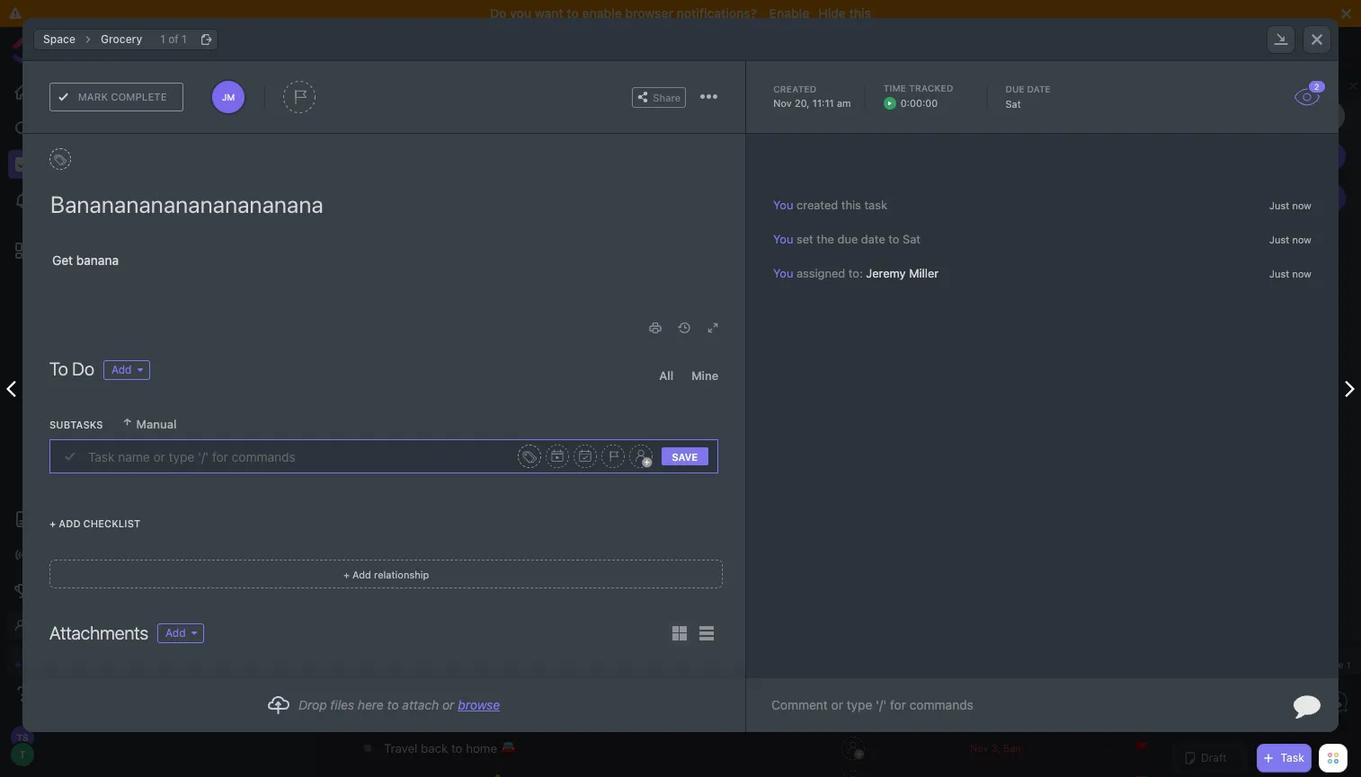 Task type: describe. For each thing, give the bounding box(es) containing it.
lunch for 1st lunch 🍗 link from the top of the page
[[384, 434, 418, 449]]

you changed the layout.
[[737, 105, 853, 117]]

you set the due date to sat
[[773, 232, 921, 246]]

to:
[[849, 266, 863, 281]]

1 of 1
[[160, 32, 187, 45]]

task body element
[[22, 134, 745, 679]]

ads
[[484, 673, 505, 688]]

manual
[[136, 417, 177, 431]]

files
[[330, 698, 354, 713]]

automations
[[1250, 74, 1316, 87]]

of
[[168, 32, 179, 45]]

designs for 2nd apply revisions to designs based on feedback from supervisor ⚒️ link from the top of the page
[[487, 537, 531, 551]]

0 vertical spatial or
[[882, 105, 892, 117]]

ts
[[1325, 192, 1336, 203]]

assigned
[[797, 266, 845, 281]]

check for daily team output ⚒️
[[384, 571, 558, 585]]

relationship
[[374, 569, 429, 580]]

any
[[207, 36, 225, 49]]

spaces link
[[46, 76, 104, 91]]

travel for 1st travel back to home 🚘 link from the bottom
[[384, 742, 417, 756]]

1 vertical spatial share button
[[1206, 116, 1260, 137]]

set
[[797, 232, 814, 246]]

daily
[[442, 571, 468, 585]]

revisions for 2nd apply revisions to designs based on feedback from supervisor ⚒️ link from the top of the page
[[419, 537, 469, 551]]

check for daily team output ⚒️ link
[[379, 563, 777, 593]]

complete
[[111, 90, 167, 103]]

automations button
[[1241, 67, 1325, 94]]

2 feedback from the top
[[589, 537, 642, 551]]

travel back to home 🚘 for 1st travel back to home 🚘 link from the bottom
[[384, 742, 516, 756]]

14
[[281, 193, 291, 205]]

reload
[[896, 105, 926, 117]]

have
[[180, 36, 204, 49]]

2 button
[[1294, 79, 1327, 106]]

time tracked
[[883, 83, 953, 93]]

jm button
[[210, 79, 246, 115]]

27
[[1324, 124, 1335, 135]]

you for you created this task
[[773, 198, 793, 212]]

add button for attachments
[[157, 624, 204, 644]]

2 lunch 🍗 link from the top
[[379, 460, 777, 491]]

for
[[423, 571, 438, 585]]

mark complete button
[[49, 83, 183, 111]]

1 now from the top
[[1292, 200, 1312, 211]]

all link
[[659, 360, 673, 391]]

task details element
[[22, 61, 1339, 134]]

browse link
[[458, 698, 500, 713]]

1 horizontal spatial share
[[1227, 121, 1255, 133]]

11:11
[[812, 97, 834, 109]]

publish approved ads ⚒️
[[384, 673, 523, 688]]

Edit task name text field
[[50, 189, 718, 219]]

from for 2nd apply revisions to designs based on feedback from supervisor ⚒️ link from the top of the page
[[645, 537, 671, 551]]

lunch 🍗 for 1st lunch 🍗 link from the top of the page
[[384, 434, 437, 449]]

task
[[864, 198, 887, 212]]

date
[[1027, 84, 1051, 94]]

subtasks
[[49, 418, 103, 430]]

notifications?
[[677, 5, 757, 21]]

me
[[1097, 121, 1112, 133]]

1 supervisor from the top
[[674, 503, 733, 517]]

you assigned to: jeremy miller
[[773, 266, 939, 281]]

1 travel back to home 🚘 link from the top
[[379, 699, 777, 730]]

1 home from the top
[[466, 707, 497, 722]]

1 horizontal spatial favorites
[[228, 36, 274, 49]]

you for you don't have any favorites yet.
[[128, 36, 147, 49]]

do you want to enable browser notifications? enable hide this
[[490, 5, 871, 21]]

publish
[[384, 673, 425, 688]]

created
[[773, 84, 817, 94]]

add left relationship
[[352, 569, 371, 580]]

1 apply revisions to designs based on feedback from supervisor ⚒️ from the top
[[384, 503, 752, 517]]

grocery link
[[92, 28, 151, 50]]

assignees
[[1141, 121, 1190, 133]]

schedule daily link
[[69, 186, 273, 213]]

team
[[471, 571, 499, 585]]

2 travel back to home 🚘 link from the top
[[379, 734, 777, 764]]

set priority image inside task details element
[[283, 81, 316, 113]]

daily
[[140, 192, 167, 207]]

1 horizontal spatial jm
[[1324, 151, 1337, 162]]

due date sat
[[1005, 84, 1053, 110]]

browser
[[625, 5, 673, 21]]

schedule
[[86, 192, 137, 207]]

20,
[[795, 97, 810, 109]]

mine link
[[691, 360, 718, 391]]

revisions for 2nd apply revisions to designs based on feedback from supervisor ⚒️ link from the bottom
[[419, 503, 469, 517]]

miller
[[909, 266, 939, 281]]

back for first travel back to home 🚘 link
[[421, 707, 448, 722]]

get banana
[[52, 253, 119, 268]]

share inside task details element
[[653, 91, 681, 103]]

sat inside task history 'region'
[[903, 232, 921, 246]]

you
[[510, 5, 531, 21]]

0:00:00 button
[[883, 95, 964, 111]]

set priority element inside task body element
[[601, 445, 624, 468]]

now for sat
[[1292, 234, 1312, 246]]

user group image
[[80, 250, 94, 261]]

publish approved ads ⚒️ link
[[379, 665, 777, 696]]

set priority element inside task details element
[[283, 81, 316, 113]]

share button inside task details element
[[632, 87, 686, 107]]

this inside task history 'region'
[[841, 198, 861, 212]]

banana
[[76, 253, 119, 268]]

you for you assigned to: jeremy miller
[[773, 266, 793, 281]]

based for 2nd apply revisions to designs based on feedback from supervisor ⚒️ link from the bottom
[[534, 503, 569, 517]]

2 horizontal spatial 1
[[1346, 660, 1351, 671]]

you don't have any favorites yet.
[[128, 36, 299, 49]]

approved
[[428, 673, 481, 688]]

get
[[52, 253, 73, 268]]

don't
[[150, 36, 177, 49]]

or reload
[[882, 105, 926, 117]]

2 apply revisions to designs based on feedback from supervisor ⚒️ link from the top
[[379, 529, 777, 559]]

add left the checklist
[[59, 518, 81, 529]]

apply for 2nd apply revisions to designs based on feedback from supervisor ⚒️ link from the bottom
[[384, 503, 416, 517]]

spaces
[[60, 76, 104, 91]]

apply for 2nd apply revisions to designs based on feedback from supervisor ⚒️ link from the top of the page
[[384, 537, 416, 551]]

add right 'attachments'
[[165, 627, 186, 640]]

designs for 2nd apply revisions to designs based on feedback from supervisor ⚒️ link from the bottom
[[487, 503, 531, 517]]

1 just from the top
[[1269, 200, 1289, 211]]

travel back to home 🚘 for first travel back to home 🚘 link
[[384, 707, 516, 722]]

output
[[503, 571, 540, 585]]

mark
[[78, 90, 108, 103]]

yet.
[[277, 36, 296, 49]]

2 apply revisions to designs based on feedback from supervisor ⚒️ from the top
[[384, 537, 752, 551]]

0 vertical spatial do
[[490, 5, 506, 21]]

1 apply revisions to designs based on feedback from supervisor ⚒️ link from the top
[[379, 494, 777, 525]]

1 🚘 from the top
[[501, 707, 516, 722]]

enable
[[769, 5, 809, 21]]

now for jeremy miller
[[1292, 268, 1312, 280]]

mine
[[691, 369, 718, 383]]



Task type: vqa. For each thing, say whether or not it's contained in the screenshot.
Autosave view button
no



Task type: locate. For each thing, give the bounding box(es) containing it.
task history region
[[746, 134, 1339, 679]]

dialog containing to do
[[22, 18, 1339, 733]]

+ for + add checklist
[[49, 518, 56, 529]]

sat down due
[[1005, 98, 1021, 110]]

1 vertical spatial on
[[572, 537, 586, 551]]

1 vertical spatial 🍗
[[422, 468, 437, 483]]

1 horizontal spatial 1
[[182, 32, 187, 45]]

0 horizontal spatial sat
[[903, 232, 921, 246]]

Search tasks... text field
[[366, 114, 515, 139]]

0 horizontal spatial set priority image
[[283, 81, 316, 113]]

1 horizontal spatial set priority image
[[601, 445, 624, 468]]

check
[[384, 571, 420, 585]]

0 horizontal spatial add button
[[103, 360, 150, 380]]

2 vertical spatial just now
[[1269, 268, 1312, 280]]

0 vertical spatial lunch 🍗 link
[[379, 426, 777, 457]]

space inside "link"
[[137, 248, 172, 263]]

sat
[[1005, 98, 1021, 110], [903, 232, 921, 246]]

2 supervisor from the top
[[674, 537, 733, 551]]

apply revisions to designs based on feedback from supervisor ⚒️
[[384, 503, 752, 517], [384, 537, 752, 551]]

this
[[849, 5, 871, 21], [841, 198, 861, 212]]

now
[[1292, 200, 1312, 211], [1292, 234, 1312, 246], [1292, 268, 1312, 280]]

everything link
[[46, 100, 314, 129]]

Task name or type '/' for commands text field
[[88, 440, 495, 473]]

1 vertical spatial just
[[1269, 234, 1289, 246]]

1 vertical spatial share
[[1227, 121, 1255, 133]]

0 vertical spatial designs
[[487, 503, 531, 517]]

time
[[883, 83, 906, 93]]

0 vertical spatial the
[[802, 105, 817, 117]]

1 on from the top
[[572, 503, 586, 517]]

favorites right 'any'
[[228, 36, 274, 49]]

add right to do
[[111, 363, 132, 377]]

0 horizontal spatial space
[[43, 32, 75, 45]]

team space link
[[104, 242, 291, 271]]

from for 2nd apply revisions to designs based on feedback from supervisor ⚒️ link from the bottom
[[645, 503, 671, 517]]

you left created
[[773, 198, 793, 212]]

0 vertical spatial share
[[653, 91, 681, 103]]

space
[[43, 32, 75, 45], [137, 248, 172, 263]]

0 vertical spatial space
[[43, 32, 75, 45]]

1 from from the top
[[645, 503, 671, 517]]

add
[[111, 363, 132, 377], [59, 518, 81, 529], [352, 569, 371, 580], [165, 627, 186, 640]]

+
[[49, 518, 56, 529], [343, 569, 350, 580]]

here
[[358, 698, 384, 713]]

share button left task settings image
[[632, 87, 686, 107]]

1 vertical spatial 🚘
[[501, 742, 516, 756]]

lunch 🍗 for 2nd lunch 🍗 link from the top of the page
[[384, 468, 437, 483]]

nov
[[773, 97, 792, 109]]

+ add checklist
[[49, 518, 140, 529]]

all
[[659, 369, 673, 383]]

1 back from the top
[[421, 707, 448, 722]]

1 feedback from the top
[[589, 503, 642, 517]]

1 vertical spatial supervisor
[[674, 537, 733, 551]]

1 horizontal spatial do
[[490, 5, 506, 21]]

travel back to home 🚘 down browse link
[[384, 742, 516, 756]]

2 revisions from the top
[[419, 537, 469, 551]]

1 horizontal spatial +
[[343, 569, 350, 580]]

1 horizontal spatial share button
[[1206, 116, 1260, 137]]

2 based from the top
[[534, 537, 569, 551]]

grocery
[[101, 32, 142, 45]]

due
[[1005, 84, 1024, 94]]

0 vertical spatial apply revisions to designs based on feedback from supervisor ⚒️
[[384, 503, 752, 517]]

apply revisions to designs based on feedback from supervisor ⚒️ link
[[379, 494, 777, 525], [379, 529, 777, 559]]

drop files here to attach or browse
[[298, 698, 500, 713]]

travel down drop files here to attach or browse
[[384, 742, 417, 756]]

0 horizontal spatial share
[[653, 91, 681, 103]]

+ for + add relationship
[[343, 569, 350, 580]]

do inside task body element
[[72, 359, 94, 379]]

1 vertical spatial travel
[[384, 742, 417, 756]]

1 vertical spatial or
[[442, 698, 454, 713]]

the inside task history 'region'
[[817, 232, 834, 246]]

0 horizontal spatial or
[[442, 698, 454, 713]]

2 from from the top
[[645, 537, 671, 551]]

2 on from the top
[[572, 537, 586, 551]]

you for you set the due date to sat
[[773, 232, 793, 246]]

travel for first travel back to home 🚘 link
[[384, 707, 417, 722]]

space right team
[[137, 248, 172, 263]]

0 vertical spatial travel back to home 🚘 link
[[379, 699, 777, 730]]

date
[[861, 232, 885, 246]]

set priority image left "save"
[[601, 445, 624, 468]]

to
[[49, 359, 68, 379]]

minimize task image
[[1274, 33, 1288, 45]]

do right to
[[72, 359, 94, 379]]

0 vertical spatial home
[[466, 707, 497, 722]]

2 vertical spatial just
[[1269, 268, 1289, 280]]

1 vertical spatial add button
[[157, 624, 204, 644]]

you left don't
[[128, 36, 147, 49]]

0 vertical spatial apply revisions to designs based on feedback from supervisor ⚒️ link
[[379, 494, 777, 525]]

jm down 27
[[1324, 151, 1337, 162]]

+ left the checklist
[[49, 518, 56, 529]]

1 just now from the top
[[1269, 200, 1312, 211]]

home down the ads
[[466, 707, 497, 722]]

you
[[128, 36, 147, 49], [737, 105, 754, 117], [773, 198, 793, 212], [773, 232, 793, 246], [773, 266, 793, 281]]

1 horizontal spatial add button
[[157, 624, 204, 644]]

home down browse link
[[466, 742, 497, 756]]

1 vertical spatial do
[[72, 359, 94, 379]]

save
[[672, 451, 698, 463]]

team space
[[104, 248, 172, 263]]

1 vertical spatial just now
[[1269, 234, 1312, 246]]

everything
[[85, 107, 144, 121]]

1 designs from the top
[[487, 503, 531, 517]]

you left assigned in the right of the page
[[773, 266, 793, 281]]

2
[[1314, 82, 1319, 92]]

back for 1st travel back to home 🚘 link from the bottom
[[421, 742, 448, 756]]

0 horizontal spatial hide
[[818, 5, 846, 21]]

the down created
[[802, 105, 817, 117]]

0 vertical spatial +
[[49, 518, 56, 529]]

do left you
[[490, 5, 506, 21]]

just for jeremy miller
[[1269, 268, 1289, 280]]

attachments
[[49, 623, 148, 644]]

+ left relationship
[[343, 569, 350, 580]]

0 horizontal spatial favorites
[[60, 37, 115, 49]]

0 vertical spatial on
[[572, 503, 586, 517]]

0 vertical spatial supervisor
[[674, 503, 733, 517]]

hide 1
[[1323, 660, 1351, 671]]

1 vertical spatial hide
[[1323, 660, 1344, 671]]

2 back from the top
[[421, 742, 448, 756]]

0 horizontal spatial set priority element
[[283, 81, 316, 113]]

or down publish approved ads ⚒️
[[442, 698, 454, 713]]

0:00:00
[[900, 97, 938, 109]]

1 vertical spatial jm
[[1324, 151, 1337, 162]]

1 travel back to home 🚘 from the top
[[384, 707, 516, 722]]

dialog
[[22, 18, 1339, 733]]

1 vertical spatial set priority element
[[601, 445, 624, 468]]

feedback
[[589, 503, 642, 517], [589, 537, 642, 551]]

jm inside dropdown button
[[222, 92, 235, 102]]

1 lunch 🍗 from the top
[[384, 434, 437, 449]]

revisions
[[419, 503, 469, 517], [419, 537, 469, 551]]

2 vertical spatial now
[[1292, 268, 1312, 280]]

0 horizontal spatial share button
[[632, 87, 686, 107]]

1 vertical spatial now
[[1292, 234, 1312, 246]]

1 apply from the top
[[384, 503, 416, 517]]

set priority element down yet.
[[283, 81, 316, 113]]

layout.
[[820, 105, 853, 117]]

home
[[466, 707, 497, 722], [466, 742, 497, 756]]

0 horizontal spatial jm
[[222, 92, 235, 102]]

lunch 🍗 link
[[379, 426, 777, 457], [379, 460, 777, 491]]

set priority element
[[283, 81, 316, 113], [601, 445, 624, 468]]

travel back to home 🚘 down publish approved ads ⚒️
[[384, 707, 516, 722]]

task
[[1281, 752, 1304, 765]]

3 just now from the top
[[1269, 268, 1312, 280]]

jm down 'any'
[[222, 92, 235, 102]]

this right enable on the right of page
[[849, 5, 871, 21]]

add button
[[103, 360, 150, 380], [157, 624, 204, 644]]

want
[[535, 5, 563, 21]]

the right the set
[[817, 232, 834, 246]]

🚘
[[501, 707, 516, 722], [501, 742, 516, 756]]

0 vertical spatial set priority element
[[283, 81, 316, 113]]

1 vertical spatial based
[[534, 537, 569, 551]]

2 🚘 from the top
[[501, 742, 516, 756]]

2 🍗 from the top
[[422, 468, 437, 483]]

1 travel from the top
[[384, 707, 417, 722]]

lunch for 2nd lunch 🍗 link from the top of the page
[[384, 468, 418, 483]]

1 horizontal spatial or
[[882, 105, 892, 117]]

0 horizontal spatial +
[[49, 518, 56, 529]]

2 designs from the top
[[487, 537, 531, 551]]

🍗 for 2nd lunch 🍗 link from the top of the page
[[422, 468, 437, 483]]

1 vertical spatial lunch
[[384, 468, 418, 483]]

1 vertical spatial travel back to home 🚘 link
[[379, 734, 777, 764]]

set priority image inside task body element
[[601, 445, 624, 468]]

or left reload
[[882, 105, 892, 117]]

space inside task locations element
[[43, 32, 75, 45]]

share left task settings image
[[653, 91, 681, 103]]

you left changed at the top of the page
[[737, 105, 754, 117]]

just
[[1269, 200, 1289, 211], [1269, 234, 1289, 246], [1269, 268, 1289, 280]]

0 vertical spatial back
[[421, 707, 448, 722]]

3 just from the top
[[1269, 268, 1289, 280]]

sat up miller
[[903, 232, 921, 246]]

travel back to home 🚘 link
[[379, 699, 777, 730], [379, 734, 777, 764]]

add button for to do
[[103, 360, 150, 380]]

hide
[[818, 5, 846, 21], [1323, 660, 1344, 671]]

sat inside due date sat
[[1005, 98, 1021, 110]]

just now
[[1269, 200, 1312, 211], [1269, 234, 1312, 246], [1269, 268, 1312, 280]]

assignees button
[[1119, 116, 1197, 137]]

back down publish approved ads ⚒️
[[421, 707, 448, 722]]

1 🍗 from the top
[[422, 434, 437, 449]]

3 now from the top
[[1292, 268, 1312, 280]]

on
[[572, 503, 586, 517], [572, 537, 586, 551]]

0 vertical spatial now
[[1292, 200, 1312, 211]]

1 vertical spatial designs
[[487, 537, 531, 551]]

2 home from the top
[[466, 742, 497, 756]]

2 travel from the top
[[384, 742, 417, 756]]

designs
[[487, 503, 531, 517], [487, 537, 531, 551]]

1 vertical spatial apply
[[384, 537, 416, 551]]

created
[[797, 198, 838, 212]]

🍗 for 1st lunch 🍗 link from the top of the page
[[422, 434, 437, 449]]

you for you changed the layout.
[[737, 105, 754, 117]]

0 vertical spatial set priority image
[[283, 81, 316, 113]]

jeremy
[[866, 266, 906, 281]]

1 lunch 🍗 link from the top
[[379, 426, 777, 457]]

travel right here
[[384, 707, 417, 722]]

1 vertical spatial apply revisions to designs based on feedback from supervisor ⚒️
[[384, 537, 752, 551]]

tracked
[[909, 83, 953, 93]]

0 vertical spatial hide
[[818, 5, 846, 21]]

2 apply from the top
[[384, 537, 416, 551]]

1 vertical spatial lunch 🍗 link
[[379, 460, 777, 491]]

1 horizontal spatial sat
[[1005, 98, 1021, 110]]

to
[[567, 5, 579, 21], [889, 232, 900, 246], [472, 503, 484, 517], [472, 537, 484, 551], [387, 698, 399, 713], [451, 707, 463, 722], [451, 742, 463, 756]]

0 horizontal spatial do
[[72, 359, 94, 379]]

0 vertical spatial 🍗
[[422, 434, 437, 449]]

space up spaces link
[[43, 32, 75, 45]]

team
[[104, 248, 134, 263]]

0 vertical spatial share button
[[632, 87, 686, 107]]

2 lunch from the top
[[384, 468, 418, 483]]

just now for jeremy miller
[[1269, 268, 1312, 280]]

task locations element
[[22, 18, 1339, 61]]

set priority element left "save"
[[601, 445, 624, 468]]

or inside dialog
[[442, 698, 454, 713]]

0 vertical spatial just
[[1269, 200, 1289, 211]]

just now for sat
[[1269, 234, 1312, 246]]

share down automations button
[[1227, 121, 1255, 133]]

1 vertical spatial feedback
[[589, 537, 642, 551]]

1 vertical spatial lunch 🍗
[[384, 468, 437, 483]]

0 vertical spatial revisions
[[419, 503, 469, 517]]

due
[[838, 232, 858, 246]]

1 vertical spatial sat
[[903, 232, 921, 246]]

1 vertical spatial this
[[841, 198, 861, 212]]

1 vertical spatial back
[[421, 742, 448, 756]]

1 vertical spatial home
[[466, 742, 497, 756]]

0 vertical spatial from
[[645, 503, 671, 517]]

1 lunch from the top
[[384, 434, 418, 449]]

task settings image
[[706, 94, 711, 99]]

am
[[837, 97, 851, 109]]

0 vertical spatial travel
[[384, 707, 417, 722]]

1 vertical spatial travel back to home 🚘
[[384, 742, 516, 756]]

attach
[[402, 698, 439, 713]]

1 vertical spatial apply revisions to designs based on feedback from supervisor ⚒️ link
[[379, 529, 777, 559]]

2 lunch 🍗 from the top
[[384, 468, 437, 483]]

jm
[[222, 92, 235, 102], [1324, 151, 1337, 162]]

2 now from the top
[[1292, 234, 1312, 246]]

1 based from the top
[[534, 503, 569, 517]]

0 vertical spatial based
[[534, 503, 569, 517]]

2 just now from the top
[[1269, 234, 1312, 246]]

the for layout.
[[802, 105, 817, 117]]

back down attach
[[421, 742, 448, 756]]

browse
[[458, 698, 500, 713]]

back
[[421, 707, 448, 722], [421, 742, 448, 756]]

favorites up spaces
[[60, 37, 115, 49]]

0 vertical spatial jm
[[222, 92, 235, 102]]

1 vertical spatial +
[[343, 569, 350, 580]]

space link
[[34, 28, 84, 50]]

🚘 down the ads
[[501, 742, 516, 756]]

0 vertical spatial feedback
[[589, 503, 642, 517]]

me button
[[1079, 116, 1119, 137]]

apply
[[384, 503, 416, 517], [384, 537, 416, 551]]

set priority image
[[283, 81, 316, 113], [601, 445, 624, 468]]

based
[[534, 503, 569, 517], [534, 537, 569, 551]]

schedule daily
[[86, 192, 167, 207]]

to inside 'region'
[[889, 232, 900, 246]]

1 revisions from the top
[[419, 503, 469, 517]]

🚘 right browse link
[[501, 707, 516, 722]]

1 horizontal spatial set priority element
[[601, 445, 624, 468]]

0 vertical spatial add button
[[103, 360, 150, 380]]

0 vertical spatial 🚘
[[501, 707, 516, 722]]

based for 2nd apply revisions to designs based on feedback from supervisor ⚒️ link from the top of the page
[[534, 537, 569, 551]]

0 vertical spatial just now
[[1269, 200, 1312, 211]]

you created this task
[[773, 198, 887, 212]]

1 vertical spatial set priority image
[[601, 445, 624, 468]]

add button right 'attachments'
[[157, 624, 204, 644]]

1 horizontal spatial hide
[[1323, 660, 1344, 671]]

0 vertical spatial lunch
[[384, 434, 418, 449]]

lunch 🍗
[[384, 434, 437, 449], [384, 468, 437, 483]]

add button right to do
[[103, 360, 150, 380]]

the for due
[[817, 232, 834, 246]]

0 vertical spatial sat
[[1005, 98, 1021, 110]]

1 vertical spatial revisions
[[419, 537, 469, 551]]

2 just from the top
[[1269, 234, 1289, 246]]

from
[[645, 503, 671, 517], [645, 537, 671, 551]]

checklist
[[83, 518, 140, 529]]

0 vertical spatial travel back to home 🚘
[[384, 707, 516, 722]]

+ add relationship
[[343, 569, 429, 580]]

1 vertical spatial space
[[137, 248, 172, 263]]

1
[[160, 32, 165, 45], [182, 32, 187, 45], [1346, 660, 1351, 671]]

0 vertical spatial this
[[849, 5, 871, 21]]

2 travel back to home 🚘 from the top
[[384, 742, 516, 756]]

changed
[[757, 105, 799, 117]]

manual button
[[121, 409, 177, 440]]

share button down automations button
[[1206, 116, 1260, 137]]

just for sat
[[1269, 234, 1289, 246]]

0 horizontal spatial 1
[[160, 32, 165, 45]]

set priority image down yet.
[[283, 81, 316, 113]]

created nov 20, 11:11 am
[[773, 84, 851, 109]]

this left task
[[841, 198, 861, 212]]

you left the set
[[773, 232, 793, 246]]



